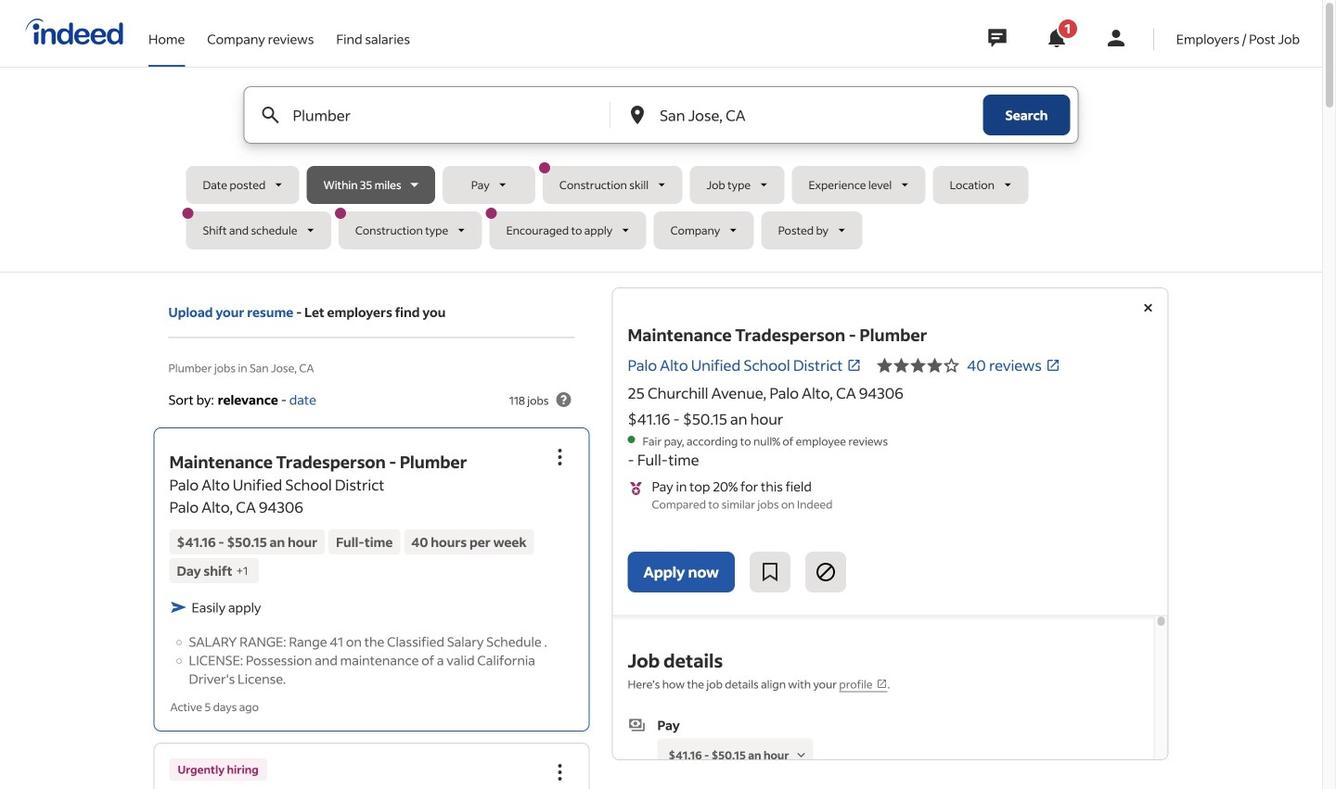 Task type: vqa. For each thing, say whether or not it's contained in the screenshot.
Transit information icon related to New York, NY 10024
no



Task type: locate. For each thing, give the bounding box(es) containing it.
save this job image
[[759, 561, 781, 584]]

messages unread count 0 image
[[985, 19, 1009, 57]]

palo alto unified school district (opens in a new tab) image
[[846, 358, 861, 373]]

job actions for plumbing repair specialist is collapsed image
[[549, 762, 571, 784]]

4 out of 5 stars image
[[876, 354, 960, 377]]

None search field
[[182, 86, 1136, 257]]

not interested image
[[815, 561, 837, 584]]

close job details image
[[1137, 297, 1159, 319]]

account image
[[1105, 27, 1127, 49]]

job preferences (opens in a new window) image
[[876, 679, 887, 690]]



Task type: describe. For each thing, give the bounding box(es) containing it.
help icon image
[[553, 389, 575, 411]]

4 out of 5 stars. link to 40 reviews company ratings (opens in a new tab) image
[[1045, 358, 1060, 373]]

job actions for maintenance tradesperson - plumber is collapsed image
[[549, 446, 571, 468]]

Edit location text field
[[656, 87, 946, 143]]

missing preference image
[[793, 747, 810, 764]]

search: Job title, keywords, or company text field
[[289, 87, 579, 143]]



